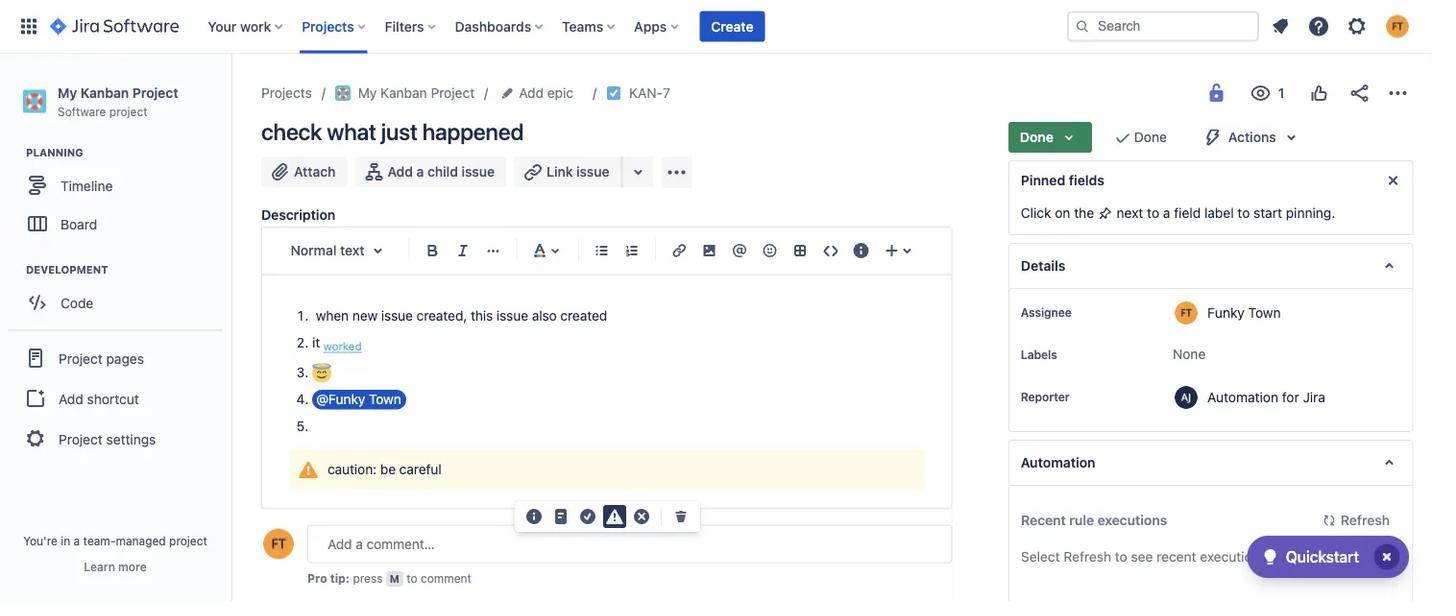 Task type: locate. For each thing, give the bounding box(es) containing it.
issue
[[462, 164, 495, 180], [576, 164, 610, 180], [381, 308, 413, 324], [497, 308, 528, 324]]

teams
[[562, 18, 603, 34]]

1 horizontal spatial a
[[417, 164, 424, 180]]

settings
[[106, 431, 156, 447]]

1 done from the left
[[1019, 129, 1053, 145]]

town right @funky
[[369, 391, 401, 407]]

a for you're in a team-managed project
[[74, 534, 80, 548]]

comment
[[421, 572, 471, 585]]

project
[[132, 85, 178, 100], [431, 85, 475, 101], [59, 350, 103, 366], [59, 431, 103, 447]]

0 horizontal spatial project
[[109, 105, 148, 118]]

primary element
[[12, 0, 1067, 53]]

town for funky town
[[1248, 304, 1281, 320]]

1 vertical spatial automation
[[1020, 455, 1095, 471]]

done inside done dropdown button
[[1019, 129, 1053, 145]]

@funky town
[[316, 391, 401, 407]]

board link
[[10, 205, 221, 243]]

project up the happened at the left of page
[[431, 85, 475, 101]]

it
[[312, 335, 320, 351]]

project down add shortcut
[[59, 431, 103, 447]]

label
[[1204, 205, 1233, 221]]

project settings
[[59, 431, 156, 447]]

to right the next
[[1147, 205, 1159, 221]]

reporter
[[1020, 390, 1069, 403]]

project right managed
[[169, 534, 207, 548]]

town right funky
[[1248, 304, 1281, 320]]

code
[[61, 295, 93, 311]]

project left sidebar navigation icon
[[132, 85, 178, 100]]

link image
[[667, 239, 690, 262]]

kanban
[[80, 85, 129, 100], [380, 85, 427, 101]]

also
[[532, 308, 557, 324]]

0 horizontal spatial to
[[407, 572, 417, 585]]

add a child issue
[[388, 164, 495, 180]]

be
[[380, 461, 396, 477]]

a left child
[[417, 164, 424, 180]]

pinned
[[1020, 172, 1065, 188]]

my inside my kanban project software project
[[58, 85, 77, 100]]

details
[[1020, 258, 1065, 274]]

Search field
[[1067, 11, 1259, 42]]

0 horizontal spatial town
[[369, 391, 401, 407]]

1 vertical spatial project
[[169, 534, 207, 548]]

code link
[[10, 284, 221, 322]]

caution:
[[328, 461, 377, 477]]

kanban inside the "my kanban project" 'link'
[[380, 85, 427, 101]]

project settings link
[[8, 418, 223, 460]]

jira software image
[[50, 15, 179, 38], [50, 15, 179, 38]]

1 horizontal spatial done
[[1134, 129, 1167, 145]]

my for my kanban project software project
[[58, 85, 77, 100]]

1 vertical spatial projects
[[261, 85, 312, 101]]

project inside 'link'
[[431, 85, 475, 101]]

0 horizontal spatial my
[[58, 85, 77, 100]]

add for add a child issue
[[388, 164, 413, 180]]

settings image
[[1346, 15, 1369, 38]]

child
[[427, 164, 458, 180]]

add shortcut
[[59, 391, 139, 407]]

assignee pin to top image
[[1075, 304, 1090, 320]]

a left 'field'
[[1163, 205, 1170, 221]]

more
[[118, 560, 147, 573]]

pro tip: press m to comment
[[307, 572, 471, 585]]

cancel button
[[320, 563, 386, 594]]

town for @funky town
[[369, 391, 401, 407]]

1 vertical spatial add
[[388, 164, 413, 180]]

kanban inside my kanban project software project
[[80, 85, 129, 100]]

to left start
[[1237, 205, 1250, 221]]

group
[[8, 330, 223, 466]]

issue right this
[[497, 308, 528, 324]]

to right m
[[407, 572, 417, 585]]

automation down reporter at bottom right
[[1020, 455, 1095, 471]]

add down just
[[388, 164, 413, 180]]

labels
[[1020, 348, 1057, 361]]

link web pages and more image
[[627, 160, 650, 183]]

0 vertical spatial projects
[[302, 18, 354, 34]]

0 horizontal spatial add
[[59, 391, 83, 407]]

pinning.
[[1286, 205, 1335, 221]]

learn more button
[[84, 559, 147, 574]]

2 vertical spatial add
[[59, 391, 83, 407]]

0 horizontal spatial automation
[[1020, 455, 1095, 471]]

1 horizontal spatial automation
[[1207, 389, 1278, 405]]

my up the software
[[58, 85, 77, 100]]

you're
[[23, 534, 58, 548]]

timeline
[[61, 178, 113, 193]]

2 horizontal spatial add
[[519, 85, 544, 101]]

0 vertical spatial town
[[1248, 304, 1281, 320]]

funky
[[1207, 304, 1244, 320]]

kanban for my kanban project
[[380, 85, 427, 101]]

save
[[274, 570, 304, 586]]

create button
[[700, 11, 765, 42]]

emoji image
[[758, 239, 782, 262]]

2 horizontal spatial a
[[1163, 205, 1170, 221]]

0 horizontal spatial done
[[1019, 129, 1053, 145]]

code snippet image
[[819, 239, 842, 262]]

this
[[471, 308, 493, 324]]

add inside button
[[388, 164, 413, 180]]

in
[[61, 534, 70, 548]]

projects up check at the left of the page
[[261, 85, 312, 101]]

notifications image
[[1269, 15, 1292, 38]]

panel warning image
[[297, 459, 320, 482]]

add left epic
[[519, 85, 544, 101]]

my inside 'link'
[[358, 85, 377, 101]]

just
[[381, 118, 418, 145]]

0 vertical spatial a
[[417, 164, 424, 180]]

2 vertical spatial a
[[74, 534, 80, 548]]

when new issue created, this issue also created
[[312, 308, 607, 324]]

automation
[[1207, 389, 1278, 405], [1020, 455, 1095, 471]]

link
[[547, 164, 573, 180]]

board
[[61, 216, 97, 232]]

done
[[1019, 129, 1053, 145], [1134, 129, 1167, 145]]

project up add shortcut
[[59, 350, 103, 366]]

1 vertical spatial a
[[1163, 205, 1170, 221]]

planning group
[[10, 145, 230, 249]]

1 horizontal spatial my
[[358, 85, 377, 101]]

tip:
[[330, 572, 350, 585]]

town
[[1248, 304, 1281, 320], [369, 391, 401, 407]]

issue right child
[[462, 164, 495, 180]]

done up the next
[[1134, 129, 1167, 145]]

apps button
[[628, 11, 686, 42]]

1 horizontal spatial add
[[388, 164, 413, 180]]

add inside dropdown button
[[519, 85, 544, 101]]

1 my from the left
[[58, 85, 77, 100]]

1 horizontal spatial kanban
[[380, 85, 427, 101]]

automation left for
[[1207, 389, 1278, 405]]

my right my kanban project icon
[[358, 85, 377, 101]]

automation for automation
[[1020, 455, 1095, 471]]

add epic
[[519, 85, 573, 101]]

create
[[711, 18, 754, 34]]

automation for automation for jira
[[1207, 389, 1278, 405]]

add left shortcut
[[59, 391, 83, 407]]

dismiss quickstart image
[[1372, 542, 1402, 572]]

1 kanban from the left
[[80, 85, 129, 100]]

your profile and settings image
[[1386, 15, 1409, 38]]

projects inside popup button
[[302, 18, 354, 34]]

mention image
[[728, 239, 751, 262]]

0 vertical spatial automation
[[1207, 389, 1278, 405]]

1 vertical spatial town
[[369, 391, 401, 407]]

kanban up just
[[380, 85, 427, 101]]

success image
[[576, 505, 599, 528]]

projects link
[[261, 82, 312, 105]]

attach button
[[261, 157, 347, 187]]

share image
[[1348, 82, 1371, 105]]

project right the software
[[109, 105, 148, 118]]

1 horizontal spatial town
[[1248, 304, 1281, 320]]

filters button
[[379, 11, 443, 42]]

0 horizontal spatial a
[[74, 534, 80, 548]]

town inside "description - main content area, start typing to enter text." text box
[[369, 391, 401, 407]]

check image
[[1259, 546, 1282, 569]]

error image
[[630, 505, 653, 528]]

a right in
[[74, 534, 80, 548]]

a
[[417, 164, 424, 180], [1163, 205, 1170, 221], [74, 534, 80, 548]]

2 kanban from the left
[[380, 85, 427, 101]]

kanban up the software
[[80, 85, 129, 100]]

a for next to a field label to start pinning.
[[1163, 205, 1170, 221]]

the
[[1074, 205, 1094, 221]]

managed
[[116, 534, 166, 548]]

add inside "button"
[[59, 391, 83, 407]]

0 vertical spatial add
[[519, 85, 544, 101]]

caution: be careful
[[328, 461, 441, 477]]

project inside my kanban project software project
[[109, 105, 148, 118]]

2 my from the left
[[358, 85, 377, 101]]

table image
[[789, 239, 812, 262]]

0 vertical spatial project
[[109, 105, 148, 118]]

banner
[[0, 0, 1432, 54]]

projects up my kanban project icon
[[302, 18, 354, 34]]

dashboards button
[[449, 11, 551, 42]]

happened
[[422, 118, 524, 145]]

done up pinned
[[1019, 129, 1053, 145]]

appswitcher icon image
[[17, 15, 40, 38]]

0 horizontal spatial kanban
[[80, 85, 129, 100]]



Task type: describe. For each thing, give the bounding box(es) containing it.
note image
[[549, 505, 572, 528]]

Add a comment… field
[[307, 525, 952, 563]]

done button
[[1008, 122, 1092, 153]]

details element
[[1008, 243, 1413, 289]]

shortcut
[[87, 391, 139, 407]]

my kanban project
[[358, 85, 475, 101]]

click on the
[[1020, 205, 1097, 221]]

m
[[390, 573, 399, 585]]

projects for projects popup button
[[302, 18, 354, 34]]

next to a field label to start pinning.
[[1113, 205, 1335, 221]]

kanban for my kanban project software project
[[80, 85, 129, 100]]

profile image of funky town image
[[263, 529, 294, 560]]

issue right "link"
[[576, 164, 610, 180]]

assignee
[[1020, 305, 1071, 319]]

copy link to issue image
[[667, 85, 682, 100]]

kan-7
[[629, 85, 670, 101]]

worked
[[324, 340, 362, 353]]

1 horizontal spatial project
[[169, 534, 207, 548]]

labels pin to top image
[[1061, 347, 1076, 362]]

banner containing your work
[[0, 0, 1432, 54]]

7
[[663, 85, 670, 101]]

project inside my kanban project software project
[[132, 85, 178, 100]]

careful
[[399, 461, 441, 477]]

vote options: no one has voted for this issue yet. image
[[1307, 82, 1330, 105]]

pages
[[106, 350, 144, 366]]

start
[[1253, 205, 1282, 221]]

search image
[[1075, 19, 1090, 34]]

field
[[1174, 205, 1200, 221]]

remove image
[[670, 505, 693, 528]]

next
[[1116, 205, 1143, 221]]

teams button
[[556, 11, 623, 42]]

for
[[1282, 389, 1299, 405]]

Description - Main content area, start typing to enter text. text field
[[289, 304, 924, 524]]

help image
[[1307, 15, 1330, 38]]

add image, video, or file image
[[698, 239, 721, 262]]

development
[[26, 264, 108, 276]]

kan-7 link
[[629, 82, 670, 105]]

bold ⌘b image
[[421, 239, 444, 262]]

your work button
[[202, 11, 290, 42]]

add app image
[[665, 161, 688, 184]]

bullet list ⌘⇧8 image
[[590, 239, 613, 262]]

new
[[352, 308, 378, 324]]

click
[[1020, 205, 1051, 221]]

fields
[[1068, 172, 1104, 188]]

work
[[240, 18, 271, 34]]

2 done from the left
[[1134, 129, 1167, 145]]

my kanban project link
[[335, 82, 475, 105]]

development group
[[10, 262, 230, 328]]

projects for projects link
[[261, 85, 312, 101]]

info panel image
[[850, 239, 873, 262]]

your work
[[208, 18, 271, 34]]

learn
[[84, 560, 115, 573]]

link issue button
[[514, 157, 623, 187]]

check what just happened
[[261, 118, 524, 145]]

created
[[560, 308, 607, 324]]

description
[[261, 207, 335, 223]]

group containing project pages
[[8, 330, 223, 466]]

development image
[[3, 259, 26, 282]]

warning image
[[603, 505, 626, 528]]

kan-
[[629, 85, 663, 101]]

issue right new
[[381, 308, 413, 324]]

pinned fields
[[1020, 172, 1104, 188]]

my kanban project software project
[[58, 85, 178, 118]]

link issue
[[547, 164, 610, 180]]

on
[[1054, 205, 1070, 221]]

planning
[[26, 147, 83, 159]]

sidebar navigation image
[[209, 77, 252, 115]]

task image
[[606, 85, 621, 101]]

done image
[[1111, 126, 1134, 149]]

actions
[[1228, 129, 1276, 145]]

pro
[[307, 572, 327, 585]]

normal text button
[[281, 230, 401, 272]]

you're in a team-managed project
[[23, 534, 207, 548]]

normal
[[291, 243, 337, 258]]

more formatting image
[[482, 239, 505, 262]]

your
[[208, 18, 237, 34]]

team-
[[83, 534, 116, 548]]

@funky
[[316, 391, 365, 407]]

project pages
[[59, 350, 144, 366]]

jira
[[1302, 389, 1325, 405]]

quickstart button
[[1247, 536, 1409, 578]]

it worked
[[312, 335, 362, 353]]

project pages link
[[8, 337, 223, 380]]

timeline link
[[10, 166, 221, 205]]

filters
[[385, 18, 424, 34]]

my kanban project image
[[335, 85, 350, 101]]

none
[[1172, 346, 1205, 362]]

save button
[[262, 563, 316, 594]]

a inside button
[[417, 164, 424, 180]]

info image
[[523, 505, 546, 528]]

normal text
[[291, 243, 365, 258]]

italic ⌘i image
[[452, 239, 475, 262]]

software
[[58, 105, 106, 118]]

hide message image
[[1381, 169, 1404, 192]]

1 horizontal spatial to
[[1147, 205, 1159, 221]]

dashboards
[[455, 18, 531, 34]]

actions image
[[1386, 82, 1409, 105]]

cancel
[[331, 570, 375, 586]]

my for my kanban project
[[358, 85, 377, 101]]

when
[[316, 308, 349, 324]]

:innocent: image
[[312, 364, 331, 383]]

2 horizontal spatial to
[[1237, 205, 1250, 221]]

created,
[[417, 308, 467, 324]]

press
[[353, 572, 383, 585]]

attach
[[294, 164, 336, 180]]

projects button
[[296, 11, 373, 42]]

numbered list ⌘⇧7 image
[[621, 239, 644, 262]]

add for add epic
[[519, 85, 544, 101]]

automation element
[[1008, 440, 1413, 486]]

apps
[[634, 18, 667, 34]]

automation for jira
[[1207, 389, 1325, 405]]

quickstart
[[1286, 548, 1359, 566]]

add for add shortcut
[[59, 391, 83, 407]]

text
[[340, 243, 365, 258]]

:innocent: image
[[312, 364, 331, 383]]

learn more
[[84, 560, 147, 573]]

add shortcut button
[[8, 380, 223, 418]]

planning image
[[3, 141, 26, 164]]



Task type: vqa. For each thing, say whether or not it's contained in the screenshot.
you're
yes



